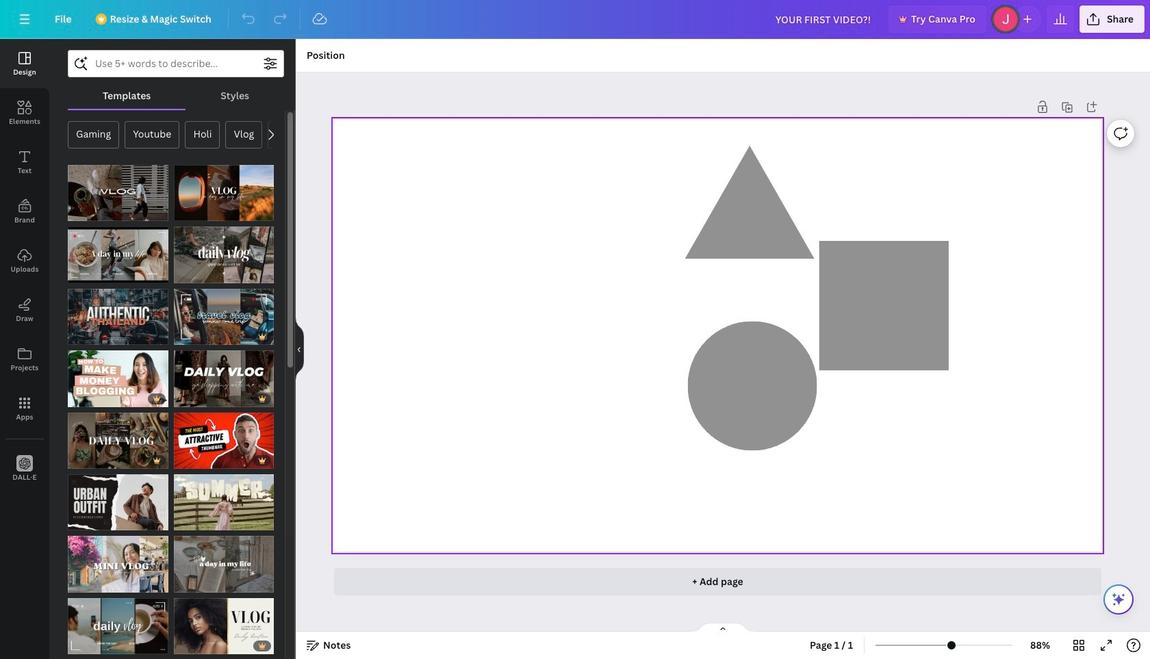 Task type: locate. For each thing, give the bounding box(es) containing it.
hide image
[[295, 316, 304, 382]]

white simple mini vlog youtube thumbnail image
[[68, 536, 168, 593]]

2 brown minimalist lifestyle daily vlog youtube thumbnail group from the top
[[68, 590, 168, 655]]

brown and white simple vlog youtube thumbnail group
[[68, 165, 168, 221]]

1 brown minimalist lifestyle daily vlog youtube thumbnail image from the top
[[68, 227, 168, 283]]

big text how to youtube thumbnail group
[[68, 351, 168, 407]]

brown minimalist lifestyle daily vlog youtube thumbnail image down 'white simple mini vlog youtube thumbnail'
[[68, 598, 168, 655]]

main menu bar
[[0, 0, 1150, 39]]

1 vertical spatial brown minimalist lifestyle daily vlog youtube thumbnail group
[[68, 590, 168, 655]]

0 vertical spatial brown minimalist lifestyle daily vlog youtube thumbnail image
[[68, 227, 168, 283]]

orange yellow minimalist aesthetic a day in my life travel vlog youtube thumbnail image
[[174, 165, 274, 221]]

most attractive youtube thumbnail group
[[174, 413, 274, 469]]

black and brown modern urban outfit recommendations youtube thumbnail image
[[68, 474, 168, 531]]

brown black elegant aesthetic fashion vlog youtube thumbnail image
[[174, 351, 274, 407]]

brown and white simple vlog youtube thumbnail image
[[68, 165, 168, 221]]

2 brown minimalist lifestyle daily vlog youtube thumbnail image from the top
[[68, 598, 168, 655]]

0 vertical spatial brown minimalist lifestyle daily vlog youtube thumbnail group
[[68, 227, 168, 283]]

brown minimalist lifestyle daily vlog youtube thumbnail image for first brown minimalist lifestyle daily vlog youtube thumbnail group from the bottom of the page
[[68, 598, 168, 655]]

1 vertical spatial brown minimalist lifestyle daily vlog youtube thumbnail image
[[68, 598, 168, 655]]

brown minimalist lifestyle daily vlog youtube thumbnail image for first brown minimalist lifestyle daily vlog youtube thumbnail group
[[68, 227, 168, 283]]

brown minimalist lifestyle daily vlog youtube thumbnail image down "brown and white simple vlog youtube thumbnail"
[[68, 227, 168, 283]]

canva assistant image
[[1110, 591, 1127, 608]]

brown minimalist lifestyle daily vlog youtube thumbnail image
[[68, 227, 168, 283], [68, 598, 168, 655]]

brown minimalist lifestyle daily vlog youtube thumbnail group
[[68, 227, 168, 283], [68, 590, 168, 655]]

beige minimalist aesthetic daily vlog youtube thumbnail image
[[174, 536, 274, 593]]

dark grey minimalist photo travel youtube thumbnail group
[[68, 289, 168, 345]]



Task type: describe. For each thing, give the bounding box(es) containing it.
Zoom button
[[1018, 635, 1062, 657]]

white simple mini vlog youtube thumbnail group
[[68, 536, 168, 593]]

beige minimalist aesthetic daily vlog youtube thumbnail group
[[174, 536, 274, 593]]

brown white modern lifestyle vlog youtube thumbnail group
[[68, 413, 168, 469]]

big text how to youtube thumbnail image
[[68, 351, 168, 407]]

side panel tab list
[[0, 39, 49, 494]]

Design title text field
[[764, 5, 883, 33]]

show pages image
[[690, 622, 756, 633]]

neutral elegant minimalist daily vlog youtube thumbnail image
[[174, 227, 274, 283]]

dark grey minimalist photo travel youtube thumbnail image
[[68, 289, 168, 345]]

black and brown modern urban outfit recommendations youtube thumbnail group
[[68, 474, 168, 531]]

beige minimalist vlog daily routine youtube thumbnail image
[[174, 598, 274, 655]]

most attractive youtube thumbnail image
[[174, 413, 274, 469]]

Use 5+ words to describe... search field
[[95, 51, 257, 77]]

blue vintage retro travel vlog youtube thumbnail image
[[174, 289, 274, 345]]

blue vintage retro travel vlog youtube thumbnail group
[[174, 289, 274, 345]]

brown black elegant aesthetic fashion vlog youtube thumbnail group
[[174, 351, 274, 407]]

beige minimalist vlog daily routine youtube thumbnail group
[[174, 590, 274, 655]]

aesthetic simple vacation trip youtube thumbnail image
[[174, 474, 274, 531]]

brown white modern lifestyle vlog youtube thumbnail image
[[68, 413, 168, 469]]

1 brown minimalist lifestyle daily vlog youtube thumbnail group from the top
[[68, 227, 168, 283]]



Task type: vqa. For each thing, say whether or not it's contained in the screenshot.
Dark Grey Minimalist Photo Travel YouTube Thumbnail at the left
yes



